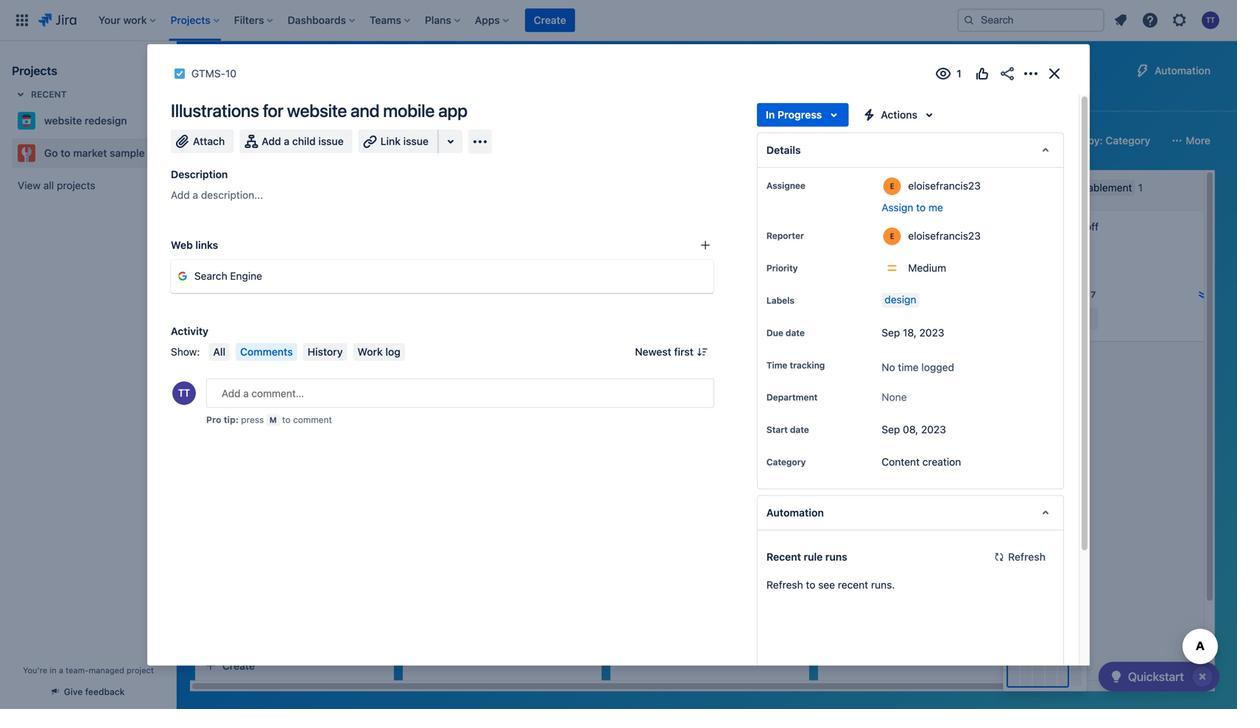 Task type: vqa. For each thing, say whether or not it's contained in the screenshot.
top feature
yes



Task type: locate. For each thing, give the bounding box(es) containing it.
sales down sales enablement element
[[1039, 221, 1064, 233]]

reports
[[848, 92, 886, 105]]

and inside product and marketing kickoff meeting
[[456, 371, 474, 383]]

1 for sales enablement 1
[[1139, 182, 1143, 194]]

2 vertical spatial progress
[[222, 413, 267, 423]]

1 vertical spatial date
[[790, 425, 809, 435]]

0 vertical spatial automation
[[1155, 64, 1211, 77]]

automation
[[1155, 64, 1211, 77], [767, 507, 824, 519]]

0 vertical spatial launch ready
[[626, 256, 692, 266]]

app up link web pages and more image on the top left of the page
[[438, 100, 468, 121]]

0 horizontal spatial to do
[[211, 678, 237, 688]]

gtms- left design
[[849, 292, 879, 303]]

in right the web
[[211, 250, 220, 260]]

0 vertical spatial to do
[[1042, 250, 1068, 260]]

0 vertical spatial do
[[1055, 250, 1068, 260]]

0 vertical spatial new
[[759, 94, 779, 104]]

feature down update
[[208, 658, 242, 670]]

2023 right 18,
[[920, 327, 945, 339]]

copy link to issue image
[[234, 67, 245, 79]]

1 vertical spatial sep
[[882, 424, 901, 436]]

assign to me button
[[882, 200, 1049, 215]]

add inside button
[[262, 135, 281, 147]]

create button inside primary element
[[525, 8, 575, 32]]

0
[[1059, 312, 1066, 324], [228, 336, 235, 348]]

0 vertical spatial content
[[217, 182, 255, 194]]

jira image
[[38, 11, 76, 29], [38, 11, 76, 29]]

activity
[[171, 325, 209, 337]]

1 vertical spatial illustrations
[[208, 378, 263, 390]]

terry turtle image
[[570, 327, 588, 345], [362, 599, 380, 617]]

illustrations for website and mobile app up pro tip: press m to comment at left
[[208, 378, 339, 404]]

show subtasks image right "/" in the top left of the page
[[242, 333, 260, 351]]

sales enablement element
[[1045, 180, 1136, 196]]

reports link
[[845, 85, 889, 112]]

for up updates
[[722, 221, 735, 233]]

actions image
[[1023, 65, 1040, 83]]

0 vertical spatial creation
[[258, 182, 297, 194]]

1 for 0 / 1
[[238, 336, 242, 348]]

website up comment
[[282, 378, 318, 390]]

Search board text field
[[196, 130, 308, 151]]

date
[[786, 328, 805, 338], [790, 425, 809, 435]]

0 vertical spatial date
[[786, 328, 805, 338]]

1 horizontal spatial and
[[351, 100, 380, 121]]

0 horizontal spatial to
[[211, 678, 222, 688]]

1 horizontal spatial add
[[262, 135, 281, 147]]

0 vertical spatial illustrations for website and mobile app
[[171, 100, 468, 121]]

to down update
[[211, 678, 222, 688]]

more information about this user image up assign
[[884, 178, 901, 195]]

0 vertical spatial in progress
[[766, 109, 822, 121]]

gtms-17
[[1056, 289, 1096, 300]]

feature inside announcement blog for monthly feature updates
[[664, 235, 698, 248]]

eloisefrancis23 up me on the right top of page
[[909, 180, 981, 192]]

add down description
[[171, 189, 190, 201]]

progress down issues
[[778, 109, 822, 121]]

2 eloisefrancis23 from the top
[[909, 230, 981, 242]]

a down description
[[193, 189, 198, 201]]

to
[[250, 60, 266, 81], [61, 147, 70, 159], [917, 201, 926, 214], [282, 415, 291, 425]]

illustrations inside illustrations for website and mobile app
[[208, 378, 263, 390]]

1 vertical spatial app
[[242, 392, 260, 404]]

1 horizontal spatial ready
[[664, 256, 692, 266]]

website
[[287, 100, 347, 121], [44, 115, 82, 127], [282, 378, 318, 390]]

0 vertical spatial ready
[[664, 256, 692, 266]]

Search field
[[958, 8, 1105, 32]]

newest first
[[635, 346, 694, 358]]

0 horizontal spatial launch ready
[[418, 406, 485, 416]]

create for new workspace
[[846, 329, 878, 341]]

1 horizontal spatial app
[[438, 100, 468, 121]]

pro
[[206, 415, 221, 425]]

attach button
[[171, 130, 234, 153]]

sep
[[882, 327, 901, 339], [882, 424, 901, 436]]

calendar link
[[340, 85, 390, 112]]

illustrations for website and mobile app inside dialog
[[171, 100, 468, 121]]

progress left m at the left
[[222, 413, 267, 423]]

0 right all
[[228, 336, 235, 348]]

1 vertical spatial do
[[224, 678, 237, 688]]

1 vertical spatial feature
[[208, 658, 242, 670]]

in progress down issues
[[766, 109, 822, 121]]

1 vertical spatial kickoff
[[527, 371, 559, 383]]

all button
[[209, 343, 230, 361]]

0 vertical spatial more information about this user image
[[884, 178, 901, 195]]

no
[[882, 361, 896, 374]]

to do for sales kickoff
[[1042, 250, 1068, 260]]

go
[[224, 60, 247, 81], [44, 147, 58, 159]]

1 sep from the top
[[882, 327, 901, 339]]

1 horizontal spatial launch ready
[[626, 256, 692, 266]]

2023 right 08,
[[922, 424, 947, 436]]

to do down update
[[211, 678, 237, 688]]

monthly
[[623, 235, 662, 248]]

gtms-17 link
[[1056, 288, 1096, 301]]

1 horizontal spatial 0
[[1059, 312, 1066, 324]]

for up search board text box
[[263, 100, 283, 121]]

1 vertical spatial content creation
[[882, 456, 962, 468]]

0 vertical spatial eloisefrancis23 image
[[986, 289, 1003, 306]]

content creation element
[[214, 180, 300, 196]]

app
[[438, 100, 468, 121], [242, 392, 260, 404]]

illustrations up attach
[[171, 100, 259, 121]]

issue
[[319, 135, 344, 147], [404, 135, 429, 147]]

2 horizontal spatial 1
[[1139, 182, 1143, 194]]

show subtasks image inside 0 'button'
[[1075, 309, 1093, 327]]

date right "due"
[[786, 328, 805, 338]]

content down 08,
[[882, 456, 920, 468]]

0 horizontal spatial terry turtle image
[[362, 599, 380, 617]]

gtms- inside 'link'
[[192, 67, 226, 80]]

to for sales kickoff
[[1042, 250, 1053, 260]]

launch ready down 'monthly'
[[626, 256, 692, 266]]

0 vertical spatial mobile
[[383, 100, 435, 121]]

0 horizontal spatial show subtasks image
[[242, 333, 260, 351]]

a right in
[[59, 666, 63, 676]]

sales up 'sales kickoff' on the top of page
[[1048, 182, 1074, 194]]

work log button
[[353, 343, 405, 361]]

1 horizontal spatial mobile
[[383, 100, 435, 121]]

0 inside 'button'
[[1059, 312, 1066, 324]]

kickoff down sales enablement element
[[1067, 221, 1099, 233]]

launch
[[626, 256, 662, 266], [418, 406, 454, 416]]

create for sales kickoff
[[1054, 350, 1086, 363]]

and
[[351, 100, 380, 121], [456, 371, 474, 383], [321, 378, 339, 390]]

no time logged
[[882, 361, 955, 374]]

ready
[[664, 256, 692, 266], [456, 406, 485, 416]]

0 horizontal spatial ready
[[456, 406, 485, 416]]

updates
[[701, 235, 739, 248]]

add people image
[[417, 132, 435, 150]]

2 horizontal spatial gtms-
[[1056, 289, 1087, 300]]

labels
[[767, 295, 795, 306]]

creation down sep 08, 2023
[[923, 456, 962, 468]]

tab list
[[186, 85, 1078, 112]]

menu bar
[[206, 343, 408, 361]]

0 vertical spatial sep
[[882, 327, 901, 339]]

mobile up tip:
[[208, 392, 240, 404]]

feature left link to a web page image
[[664, 235, 698, 248]]

1 vertical spatial content
[[882, 456, 920, 468]]

comments button
[[236, 343, 297, 361]]

gtms- up summary
[[192, 67, 226, 80]]

create button for new workspace
[[822, 323, 1014, 347]]

launch for feature
[[626, 256, 662, 266]]

automation inside illustrations for website and mobile app dialog
[[767, 507, 824, 519]]

1 horizontal spatial creation
[[923, 456, 962, 468]]

0 horizontal spatial launch
[[418, 406, 454, 416]]

0 vertical spatial eloisefrancis23
[[909, 180, 981, 192]]

comment
[[293, 415, 332, 425]]

sales enablement 1
[[1048, 182, 1143, 194]]

1 vertical spatial to
[[211, 678, 222, 688]]

date for sep 18, 2023
[[786, 328, 805, 338]]

issue right child
[[319, 135, 344, 147]]

add a child issue button
[[240, 130, 353, 153]]

1 horizontal spatial content creation
[[882, 456, 962, 468]]

to left me on the right top of page
[[917, 201, 926, 214]]

a inside button
[[284, 135, 290, 147]]

menu bar containing all
[[206, 343, 408, 361]]

app up press
[[242, 392, 260, 404]]

for
[[263, 100, 283, 121], [722, 221, 735, 233], [266, 378, 279, 390], [320, 643, 333, 655]]

sample up calendar in the left of the page
[[328, 60, 385, 81]]

automation right automation icon
[[1155, 64, 1211, 77]]

for inside the update documentation for feature update
[[320, 643, 333, 655]]

automation image
[[1135, 62, 1152, 80]]

in progress left m at the left
[[211, 413, 267, 423]]

0 vertical spatial sample
[[328, 60, 385, 81]]

add left child
[[262, 135, 281, 147]]

1 vertical spatial automation
[[767, 507, 824, 519]]

content creation down sep 08, 2023
[[882, 456, 962, 468]]

kickoff
[[1067, 221, 1099, 233], [527, 371, 559, 383]]

eloisefrancis23 down me on the right top of page
[[909, 230, 981, 242]]

you're in a team-managed project
[[23, 666, 154, 676]]

1 horizontal spatial sample
[[328, 60, 385, 81]]

search engine link down launched
[[177, 262, 776, 291]]

1 horizontal spatial to
[[1042, 250, 1053, 260]]

0 vertical spatial go to market sample
[[224, 60, 385, 81]]

illustrations for website and mobile app dialog
[[147, 44, 1090, 709]]

creation down add a child issue button
[[258, 182, 297, 194]]

creation inside illustrations for website and mobile app dialog
[[923, 456, 962, 468]]

sales
[[1048, 182, 1074, 194], [1039, 221, 1064, 233]]

0 horizontal spatial new
[[759, 94, 779, 104]]

to do
[[1042, 250, 1068, 260], [211, 678, 237, 688]]

project
[[127, 666, 154, 676]]

0 horizontal spatial 1
[[238, 336, 242, 348]]

1 up 'workspace'
[[873, 182, 878, 194]]

0 vertical spatial to
[[1042, 250, 1053, 260]]

0 horizontal spatial market
[[73, 147, 107, 159]]

and up link issue button
[[351, 100, 380, 121]]

announcement
[[623, 221, 695, 233]]

0 vertical spatial market
[[270, 60, 324, 81]]

1 vertical spatial market
[[73, 147, 107, 159]]

search up 11
[[194, 270, 227, 282]]

give feedback button
[[43, 680, 134, 704]]

0 vertical spatial terry turtle image
[[570, 327, 588, 345]]

0 vertical spatial app
[[438, 100, 468, 121]]

work log
[[358, 346, 401, 358]]

illustrations for website and mobile app up child
[[171, 100, 468, 121]]

content creation inside illustrations for website and mobile app dialog
[[882, 456, 962, 468]]

details element
[[757, 133, 1065, 168]]

1 issue from the left
[[319, 135, 344, 147]]

create for announcement blog for monthly feature updates
[[638, 356, 670, 369]]

market up list
[[270, 60, 324, 81]]

link
[[381, 135, 401, 147]]

1 vertical spatial launch
[[418, 406, 454, 416]]

show subtasks image down gtms-17 link
[[1075, 309, 1093, 327]]

to for update documentation for feature update
[[211, 678, 222, 688]]

0 vertical spatial 2023
[[920, 327, 945, 339]]

due date: 11 october 2023 image
[[211, 287, 222, 299], [211, 287, 222, 299]]

website up child
[[287, 100, 347, 121]]

do for sales
[[1055, 250, 1068, 260]]

new left issues "link"
[[759, 94, 779, 104]]

to do down 'sales kickoff' on the top of page
[[1042, 250, 1068, 260]]

go to market sample up list
[[224, 60, 385, 81]]

go to market sample up view all projects link
[[44, 147, 145, 159]]

2023 for sep 18, 2023
[[920, 327, 945, 339]]

0 horizontal spatial add
[[171, 189, 190, 201]]

ready down announcement blog for monthly feature updates
[[664, 256, 692, 266]]

1
[[873, 182, 878, 194], [1139, 182, 1143, 194], [238, 336, 242, 348]]

managed
[[89, 666, 124, 676]]

close image
[[1046, 65, 1064, 83]]

engine up oct
[[230, 270, 262, 282]]

projects
[[57, 179, 95, 192]]

1 vertical spatial more information about this user image
[[884, 228, 901, 245]]

and inside dialog
[[351, 100, 380, 121]]

1 vertical spatial in
[[211, 250, 220, 260]]

more information about this user image down assign
[[884, 228, 901, 245]]

1 horizontal spatial issue
[[404, 135, 429, 147]]

content creation down search board text box
[[217, 182, 297, 194]]

blog
[[698, 221, 719, 233]]

show subtasks image
[[1075, 309, 1093, 327], [242, 333, 260, 351]]

1 vertical spatial eloisefrancis23
[[909, 230, 981, 242]]

1 vertical spatial progress
[[222, 250, 267, 260]]

in up details
[[766, 109, 775, 121]]

to down 'sales kickoff' on the top of page
[[1042, 250, 1053, 260]]

do down 'sales kickoff' on the top of page
[[1055, 250, 1068, 260]]

first
[[674, 346, 694, 358]]

in progress up 11 oct
[[211, 250, 267, 260]]

1 horizontal spatial launch
[[626, 256, 662, 266]]

1 vertical spatial sample
[[110, 147, 145, 159]]

add for add a child issue
[[262, 135, 281, 147]]

and right product
[[456, 371, 474, 383]]

1 horizontal spatial search
[[708, 263, 741, 275]]

search engine link
[[177, 262, 776, 291], [194, 270, 262, 282]]

0 down gtms-17 link
[[1059, 312, 1066, 324]]

search down updates
[[708, 263, 741, 275]]

automation down category
[[767, 507, 824, 519]]

a left child
[[284, 135, 290, 147]]

Add a comment… field
[[206, 379, 715, 408]]

1 vertical spatial eloisefrancis23 image
[[362, 469, 380, 487]]

content inside illustrations for website and mobile app dialog
[[882, 456, 920, 468]]

1 horizontal spatial eloisefrancis23 image
[[986, 289, 1003, 306]]

0 horizontal spatial feature
[[208, 658, 242, 670]]

work
[[358, 346, 383, 358]]

menu bar inside illustrations for website and mobile app dialog
[[206, 343, 408, 361]]

0 / 1
[[228, 336, 242, 348]]

mobile up link issue
[[383, 100, 435, 121]]

in left tip:
[[211, 413, 220, 423]]

new left 'workspace'
[[831, 221, 852, 233]]

go up all
[[44, 147, 58, 159]]

1 vertical spatial creation
[[923, 456, 962, 468]]

sep left 08,
[[882, 424, 901, 436]]

1 vertical spatial a
[[193, 189, 198, 201]]

more information about this user image
[[884, 178, 901, 195], [884, 228, 901, 245]]

gtms- for sales kickoff
[[1056, 289, 1087, 300]]

calendar
[[343, 92, 387, 105]]

1 right enablement
[[1139, 182, 1143, 194]]

view
[[18, 179, 41, 192]]

engine
[[744, 263, 776, 275], [230, 270, 262, 282]]

kickoff right marketing
[[527, 371, 559, 383]]

sep 08, 2023
[[882, 424, 947, 436]]

content down description
[[217, 182, 255, 194]]

1 horizontal spatial feature
[[664, 235, 698, 248]]

launched
[[418, 250, 465, 260]]

link issue
[[381, 135, 429, 147]]

eloisefrancis23 image
[[986, 289, 1003, 306], [362, 469, 380, 487]]

link to a web page image
[[700, 239, 712, 251]]

2 sep from the top
[[882, 424, 901, 436]]

do down update
[[224, 678, 237, 688]]

launch ready down meeting
[[418, 406, 485, 416]]

issue right the link
[[404, 135, 429, 147]]

date right start
[[790, 425, 809, 435]]

sample down redesign
[[110, 147, 145, 159]]

gtms- for new workspace
[[849, 292, 879, 303]]

1 horizontal spatial new
[[831, 221, 852, 233]]

1 vertical spatial launch ready
[[418, 406, 485, 416]]

gtms- up 0 'button' at right top
[[1056, 289, 1087, 300]]

time
[[898, 361, 919, 374]]

go up summary
[[224, 60, 247, 81]]

website down recent
[[44, 115, 82, 127]]

link issue button
[[359, 130, 439, 153]]

assign
[[882, 201, 914, 214]]

0 horizontal spatial kickoff
[[527, 371, 559, 383]]

0 horizontal spatial gtms-
[[192, 67, 226, 80]]

projects
[[12, 64, 57, 78]]

1 horizontal spatial market
[[270, 60, 324, 81]]

launch down meeting
[[418, 406, 454, 416]]

reporter
[[767, 231, 804, 241]]

1 vertical spatial new
[[831, 221, 852, 233]]

creation
[[258, 182, 297, 194], [923, 456, 962, 468]]

market down 'website redesign' link
[[73, 147, 107, 159]]

new inside 'link'
[[759, 94, 779, 104]]

new
[[759, 94, 779, 104], [831, 221, 852, 233]]

sep left 18,
[[882, 327, 901, 339]]

1 right all
[[238, 336, 242, 348]]

check image
[[1108, 668, 1126, 686]]

1 horizontal spatial go to market sample
[[224, 60, 385, 81]]

0 horizontal spatial do
[[224, 678, 237, 688]]

website redesign
[[44, 115, 127, 127]]

engine up labels
[[744, 263, 776, 275]]

launch down 'monthly'
[[626, 256, 662, 266]]

feature inside the update documentation for feature update
[[208, 658, 242, 670]]

design link
[[882, 293, 920, 308]]

sales for sales kickoff
[[1039, 221, 1064, 233]]

for right "documentation"
[[320, 643, 333, 655]]

and down history button
[[321, 378, 339, 390]]

summary link
[[194, 85, 247, 112]]

0 vertical spatial add
[[262, 135, 281, 147]]

0 vertical spatial progress
[[778, 109, 822, 121]]

do
[[1055, 250, 1068, 260], [224, 678, 237, 688]]

illustrations down all button
[[208, 378, 263, 390]]

progress up oct
[[222, 250, 267, 260]]

0 horizontal spatial content creation
[[217, 182, 297, 194]]

timeline
[[405, 92, 446, 105]]

gtms-24 link
[[849, 291, 891, 304]]

2023
[[920, 327, 945, 339], [922, 424, 947, 436]]

mobile inside illustrations for website and mobile app dialog
[[383, 100, 435, 121]]

ready down product and marketing kickoff meeting
[[456, 406, 485, 416]]

launch ready for meeting
[[418, 406, 485, 416]]



Task type: describe. For each thing, give the bounding box(es) containing it.
sep for sep 08, 2023
[[882, 424, 901, 436]]

website inside 'website redesign' link
[[44, 115, 82, 127]]

11 oct
[[222, 288, 251, 298]]

collapse recent projects image
[[12, 85, 29, 103]]

product and marketing kickoff meeting
[[416, 371, 559, 398]]

give feedback
[[64, 687, 125, 697]]

for inside announcement blog for monthly feature updates
[[722, 221, 735, 233]]

in inside in progress dropdown button
[[766, 109, 775, 121]]

view all projects link
[[12, 172, 165, 199]]

1 horizontal spatial terry turtle image
[[570, 327, 588, 345]]

1 vertical spatial go
[[44, 147, 58, 159]]

gtms-10
[[192, 67, 237, 80]]

automation button
[[1129, 59, 1220, 83]]

create inside primary element
[[534, 14, 566, 26]]

add app image
[[472, 133, 489, 151]]

dismiss quickstart image
[[1191, 665, 1215, 689]]

0 horizontal spatial eloisefrancis23 image
[[362, 469, 380, 487]]

time
[[767, 360, 788, 371]]

newest first button
[[626, 343, 715, 361]]

1 horizontal spatial 1
[[873, 182, 878, 194]]

quickstart
[[1129, 670, 1185, 684]]

18,
[[903, 327, 917, 339]]

ready for meeting
[[456, 406, 485, 416]]

to up view all projects
[[61, 147, 70, 159]]

kickoff inside product and marketing kickoff meeting
[[527, 371, 559, 383]]

gtms-10 link
[[192, 65, 237, 83]]

web links
[[171, 239, 218, 251]]

1 horizontal spatial kickoff
[[1067, 221, 1099, 233]]

1 vertical spatial show subtasks image
[[242, 333, 260, 351]]

start
[[767, 425, 788, 435]]

tab list containing board
[[186, 85, 1078, 112]]

assign to me
[[882, 201, 944, 214]]

list link
[[305, 85, 328, 112]]

create button for sales kickoff
[[1030, 345, 1221, 368]]

update
[[244, 658, 278, 670]]

automation inside button
[[1155, 64, 1211, 77]]

gtms-24
[[849, 292, 891, 303]]

task image
[[174, 68, 186, 80]]

website redesign link
[[12, 106, 159, 136]]

product
[[416, 371, 453, 383]]

for inside dialog
[[263, 100, 283, 121]]

11
[[222, 288, 231, 298]]

1 vertical spatial go to market sample
[[44, 147, 145, 159]]

1 horizontal spatial go
[[224, 60, 247, 81]]

to do for update documentation for feature update
[[211, 678, 237, 688]]

medium
[[909, 262, 947, 274]]

launch ready for feature
[[626, 256, 692, 266]]

search engine link up 11
[[194, 270, 262, 282]]

0 horizontal spatial sample
[[110, 147, 145, 159]]

2 issue from the left
[[404, 135, 429, 147]]

recent
[[31, 89, 67, 99]]

in progress inside dropdown button
[[766, 109, 822, 121]]

list
[[308, 92, 325, 105]]

issues link
[[796, 85, 833, 112]]

assignee
[[767, 180, 806, 191]]

0 horizontal spatial search
[[194, 270, 227, 282]]

time tracking
[[767, 360, 825, 371]]

issues
[[799, 92, 830, 105]]

08,
[[903, 424, 919, 436]]

search engine search engine
[[194, 263, 776, 282]]

me
[[929, 201, 944, 214]]

illustrations inside dialog
[[171, 100, 259, 121]]

2 vertical spatial in
[[211, 413, 220, 423]]

1 vertical spatial illustrations for website and mobile app
[[208, 378, 339, 404]]

0 vertical spatial content creation
[[217, 182, 297, 194]]

0 horizontal spatial content
[[217, 182, 255, 194]]

0 for 0 / 1
[[228, 336, 235, 348]]

oct
[[233, 288, 251, 298]]

1 vertical spatial in progress
[[211, 250, 267, 260]]

show:
[[171, 346, 200, 358]]

1 horizontal spatial engine
[[744, 263, 776, 275]]

pro tip: press m to comment
[[206, 415, 332, 425]]

details
[[767, 144, 801, 156]]

/
[[235, 336, 238, 348]]

history button
[[303, 343, 347, 361]]

website inside illustrations for website and mobile app dialog
[[287, 100, 347, 121]]

primary element
[[9, 0, 946, 41]]

eloisefrancis23 image
[[362, 306, 380, 324]]

automation element
[[757, 495, 1065, 531]]

comments
[[240, 346, 293, 358]]

sep for sep 18, 2023
[[882, 327, 901, 339]]

do for update
[[224, 678, 237, 688]]

web
[[171, 239, 193, 251]]

board
[[261, 92, 290, 104]]

launch for meeting
[[418, 406, 454, 416]]

create banner
[[0, 0, 1238, 41]]

0 horizontal spatial engine
[[230, 270, 262, 282]]

description...
[[201, 189, 263, 201]]

to inside button
[[917, 201, 926, 214]]

team-
[[66, 666, 89, 676]]

vote options: no one has voted for this issue yet. image
[[974, 65, 992, 83]]

new for new workspace
[[831, 221, 852, 233]]

app inside illustrations for website and mobile app dialog
[[438, 100, 468, 121]]

to right m at the left
[[282, 415, 291, 425]]

sales for sales enablement 1
[[1048, 182, 1074, 194]]

documentation
[[245, 643, 317, 655]]

a for child
[[284, 135, 290, 147]]

all
[[213, 346, 226, 358]]

enablement
[[1077, 182, 1133, 194]]

new link
[[685, 85, 784, 112]]

24
[[879, 292, 891, 303]]

actions button
[[855, 103, 944, 127]]

0 for 0
[[1059, 312, 1066, 324]]

attach
[[193, 135, 225, 147]]

link web pages and more image
[[442, 133, 460, 150]]

0 horizontal spatial and
[[321, 378, 339, 390]]

lowest image
[[1198, 289, 1210, 301]]

view all projects
[[18, 179, 95, 192]]

1 vertical spatial mobile
[[208, 392, 240, 404]]

2023 for sep 08, 2023
[[922, 424, 947, 436]]

2 vertical spatial in progress
[[211, 413, 267, 423]]

redesign
[[85, 115, 127, 127]]

add a child issue
[[262, 135, 344, 147]]

for down comments button
[[266, 378, 279, 390]]

child
[[292, 135, 316, 147]]

add for add a description...
[[171, 189, 190, 201]]

logged
[[922, 361, 955, 374]]

progress inside dropdown button
[[778, 109, 822, 121]]

due
[[767, 328, 784, 338]]

date for sep 08, 2023
[[790, 425, 809, 435]]

due date
[[767, 328, 805, 338]]

update
[[208, 643, 243, 655]]

1 more information about this user image from the top
[[884, 178, 901, 195]]

to right copy link to issue image
[[250, 60, 266, 81]]

ready for feature
[[664, 256, 692, 266]]

due date: 11 october 2023 element
[[211, 287, 251, 299]]

feedback
[[85, 687, 125, 697]]

tip:
[[224, 415, 239, 425]]

announcement blog for monthly feature updates
[[623, 221, 739, 248]]

press
[[241, 415, 264, 425]]

priority
[[767, 263, 798, 273]]

1 eloisefrancis23 from the top
[[909, 180, 981, 192]]

give
[[64, 687, 83, 697]]

description
[[171, 168, 228, 180]]

a for description...
[[193, 189, 198, 201]]

log
[[386, 346, 401, 358]]

new for new
[[759, 94, 779, 104]]

create button for announcement blog for monthly feature updates
[[614, 351, 806, 374]]

search image
[[964, 14, 975, 26]]

add a description...
[[171, 189, 263, 201]]

links
[[195, 239, 218, 251]]

start date
[[767, 425, 809, 435]]

go to market sample link
[[12, 139, 159, 168]]

quickstart button
[[1099, 662, 1220, 692]]

tracking
[[790, 360, 825, 371]]

medium image
[[782, 295, 794, 306]]

newest
[[635, 346, 672, 358]]

2 vertical spatial a
[[59, 666, 63, 676]]

new workspace
[[831, 221, 906, 233]]

2 more information about this user image from the top
[[884, 228, 901, 245]]

workspace
[[855, 221, 906, 233]]

1 vertical spatial terry turtle image
[[362, 599, 380, 617]]



